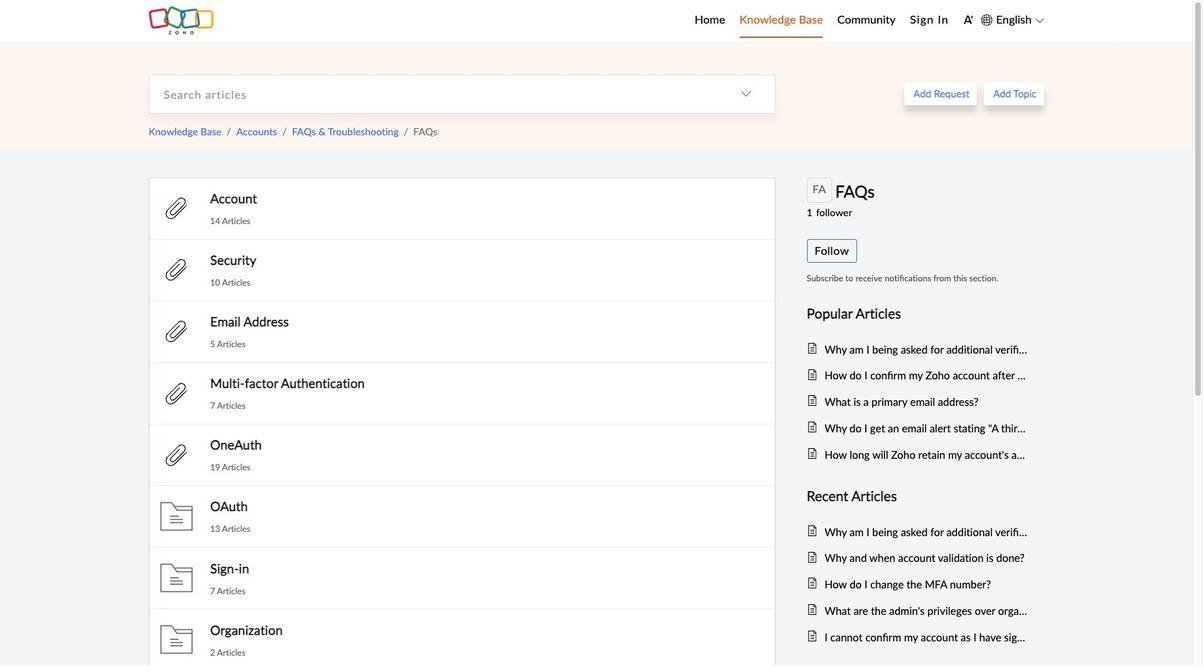 Task type: vqa. For each thing, say whether or not it's contained in the screenshot.
first heading from the bottom
no



Task type: locate. For each thing, give the bounding box(es) containing it.
choose languages element
[[982, 11, 1044, 29]]

user preference element
[[964, 10, 974, 32]]

Search articles field
[[149, 75, 718, 113]]



Task type: describe. For each thing, give the bounding box(es) containing it.
user preference image
[[964, 14, 974, 25]]

choose category image
[[741, 88, 752, 100]]

choose category element
[[718, 75, 775, 113]]



